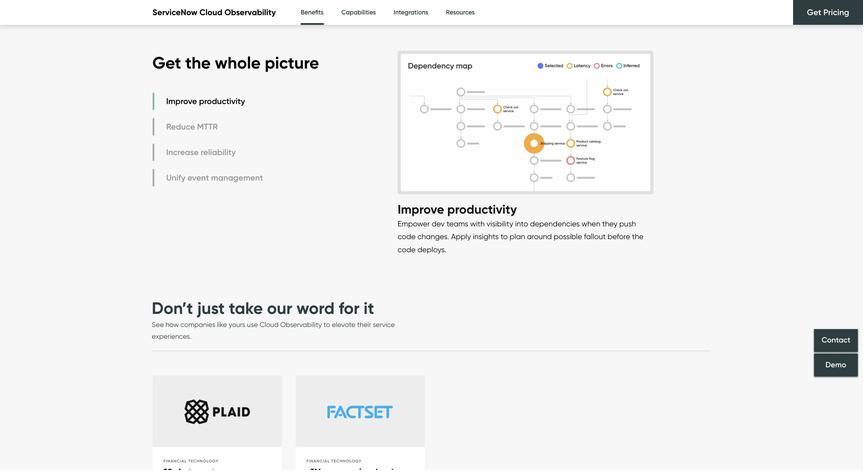 Task type: describe. For each thing, give the bounding box(es) containing it.
0 horizontal spatial observability
[[225, 7, 276, 17]]

possible
[[554, 232, 583, 241]]

whole
[[215, 52, 261, 73]]

management
[[211, 173, 263, 183]]

improve productivity
[[166, 96, 245, 106]]

into
[[516, 219, 529, 228]]

like
[[217, 321, 227, 329]]

get the whole picture
[[153, 52, 319, 73]]

reduce mttr link
[[153, 118, 265, 135]]

1 code from the top
[[398, 232, 416, 241]]

factset gains full visibility into its deep system image
[[296, 376, 425, 449]]

capabilities link
[[342, 0, 376, 25]]

unify
[[166, 173, 186, 183]]

0 horizontal spatial cloud
[[200, 7, 223, 17]]

productivity for improve productivity
[[199, 96, 245, 106]]

it
[[364, 298, 374, 319]]

improve productivity link
[[153, 93, 265, 110]]

apply
[[451, 232, 471, 241]]

to inside improve productivity empower dev teams with visibility into dependencies when they push code changes. apply insights to plan around possible fallout before the code deploys.
[[501, 232, 508, 241]]

servicenow cloud observability
[[153, 7, 276, 17]]

deploys.
[[418, 245, 447, 254]]

elevate
[[332, 321, 356, 329]]

word
[[297, 298, 335, 319]]

with
[[471, 219, 485, 228]]

when
[[582, 219, 601, 228]]

integrations
[[394, 9, 429, 16]]

fallout
[[584, 232, 606, 241]]

how
[[166, 321, 179, 329]]

improve for improve productivity
[[166, 96, 197, 106]]

yours
[[229, 321, 245, 329]]

contact link
[[815, 329, 859, 352]]

increase reliability
[[166, 147, 236, 157]]

get pricing
[[808, 7, 850, 17]]

push
[[620, 219, 637, 228]]

plan
[[510, 232, 526, 241]]

servicenow
[[153, 7, 198, 17]]

increase reliability link
[[153, 144, 265, 161]]

before
[[608, 232, 631, 241]]

dependencies
[[531, 219, 580, 228]]

integrations link
[[394, 0, 429, 25]]

visibility
[[487, 219, 514, 228]]

resources
[[446, 9, 475, 16]]

for
[[339, 298, 360, 319]]

they
[[603, 219, 618, 228]]

observability inside don't just take our word for it see how companies like yours use cloud observability to elevate their service experiences.
[[280, 321, 322, 329]]

get for get pricing
[[808, 7, 822, 17]]

experiences.
[[152, 333, 191, 341]]



Task type: vqa. For each thing, say whether or not it's contained in the screenshot.
Unify event management 'LINK'
yes



Task type: locate. For each thing, give the bounding box(es) containing it.
to left elevate
[[324, 321, 330, 329]]

resources link
[[446, 0, 475, 25]]

empower
[[398, 219, 430, 228]]

1 vertical spatial improve
[[398, 202, 445, 217]]

1 horizontal spatial observability
[[280, 321, 322, 329]]

demo
[[826, 360, 847, 370]]

use
[[247, 321, 258, 329]]

event
[[188, 173, 209, 183]]

productivity up the reduce mttr link
[[199, 96, 245, 106]]

1 vertical spatial the
[[633, 232, 644, 241]]

productivity inside improve productivity empower dev teams with visibility into dependencies when they push code changes. apply insights to plan around possible fallout before the code deploys.
[[448, 202, 517, 217]]

0 horizontal spatial the
[[185, 52, 211, 73]]

1 horizontal spatial improve
[[398, 202, 445, 217]]

increase
[[166, 147, 199, 157]]

observability
[[225, 7, 276, 17], [280, 321, 322, 329]]

plaid can view entire system architecture in real time image
[[153, 376, 282, 449]]

cloud
[[200, 7, 223, 17], [260, 321, 279, 329]]

companies
[[181, 321, 216, 329]]

get
[[808, 7, 822, 17], [153, 52, 181, 73]]

their
[[357, 321, 371, 329]]

1 vertical spatial get
[[153, 52, 181, 73]]

just
[[197, 298, 225, 319]]

1 vertical spatial cloud
[[260, 321, 279, 329]]

improve productivity empower dev teams with visibility into dependencies when they push code changes. apply insights to plan around possible fallout before the code deploys.
[[398, 202, 644, 254]]

1 horizontal spatial get
[[808, 7, 822, 17]]

get pricing link
[[794, 0, 864, 25]]

improve up empower
[[398, 202, 445, 217]]

teams
[[447, 219, 469, 228]]

contact
[[822, 336, 851, 345]]

0 vertical spatial code
[[398, 232, 416, 241]]

changes.
[[418, 232, 450, 241]]

unify event management
[[166, 173, 263, 183]]

code
[[398, 232, 416, 241], [398, 245, 416, 254]]

dependency maps provide insights into code deployments. image
[[398, 44, 654, 201]]

0 horizontal spatial productivity
[[199, 96, 245, 106]]

benefits
[[301, 9, 324, 16]]

1 horizontal spatial productivity
[[448, 202, 517, 217]]

around
[[527, 232, 552, 241]]

improve up 'reduce'
[[166, 96, 197, 106]]

service
[[373, 321, 395, 329]]

0 horizontal spatial improve
[[166, 96, 197, 106]]

1 horizontal spatial the
[[633, 232, 644, 241]]

2 code from the top
[[398, 245, 416, 254]]

mttr
[[197, 122, 218, 132]]

the
[[185, 52, 211, 73], [633, 232, 644, 241]]

0 vertical spatial productivity
[[199, 96, 245, 106]]

0 vertical spatial cloud
[[200, 7, 223, 17]]

0 vertical spatial to
[[501, 232, 508, 241]]

1 horizontal spatial to
[[501, 232, 508, 241]]

1 vertical spatial to
[[324, 321, 330, 329]]

0 horizontal spatial get
[[153, 52, 181, 73]]

1 vertical spatial productivity
[[448, 202, 517, 217]]

pricing
[[824, 7, 850, 17]]

productivity
[[199, 96, 245, 106], [448, 202, 517, 217]]

code down empower
[[398, 232, 416, 241]]

capabilities
[[342, 9, 376, 16]]

to
[[501, 232, 508, 241], [324, 321, 330, 329]]

reduce
[[166, 122, 195, 132]]

improve inside improve productivity empower dev teams with visibility into dependencies when they push code changes. apply insights to plan around possible fallout before the code deploys.
[[398, 202, 445, 217]]

to left 'plan'
[[501, 232, 508, 241]]

0 horizontal spatial to
[[324, 321, 330, 329]]

1 horizontal spatial cloud
[[260, 321, 279, 329]]

dev
[[432, 219, 445, 228]]

unify event management link
[[153, 169, 265, 187]]

0 vertical spatial get
[[808, 7, 822, 17]]

improve
[[166, 96, 197, 106], [398, 202, 445, 217]]

don't
[[152, 298, 193, 319]]

0 vertical spatial improve
[[166, 96, 197, 106]]

take
[[229, 298, 263, 319]]

insights
[[473, 232, 499, 241]]

get for get the whole picture
[[153, 52, 181, 73]]

1 vertical spatial observability
[[280, 321, 322, 329]]

productivity for improve productivity empower dev teams with visibility into dependencies when they push code changes. apply insights to plan around possible fallout before the code deploys.
[[448, 202, 517, 217]]

benefits link
[[301, 0, 324, 27]]

reduce mttr
[[166, 122, 218, 132]]

productivity up with
[[448, 202, 517, 217]]

demo link
[[815, 354, 859, 376]]

0 vertical spatial observability
[[225, 7, 276, 17]]

our
[[267, 298, 293, 319]]

code left deploys.
[[398, 245, 416, 254]]

reliability
[[201, 147, 236, 157]]

don't just take our word for it see how companies like yours use cloud observability to elevate their service experiences.
[[152, 298, 395, 341]]

to inside don't just take our word for it see how companies like yours use cloud observability to elevate their service experiences.
[[324, 321, 330, 329]]

cloud inside don't just take our word for it see how companies like yours use cloud observability to elevate their service experiences.
[[260, 321, 279, 329]]

the inside improve productivity empower dev teams with visibility into dependencies when they push code changes. apply insights to plan around possible fallout before the code deploys.
[[633, 232, 644, 241]]

picture
[[265, 52, 319, 73]]

1 vertical spatial code
[[398, 245, 416, 254]]

0 vertical spatial the
[[185, 52, 211, 73]]

improve for improve productivity empower dev teams with visibility into dependencies when they push code changes. apply insights to plan around possible fallout before the code deploys.
[[398, 202, 445, 217]]

see
[[152, 321, 164, 329]]



